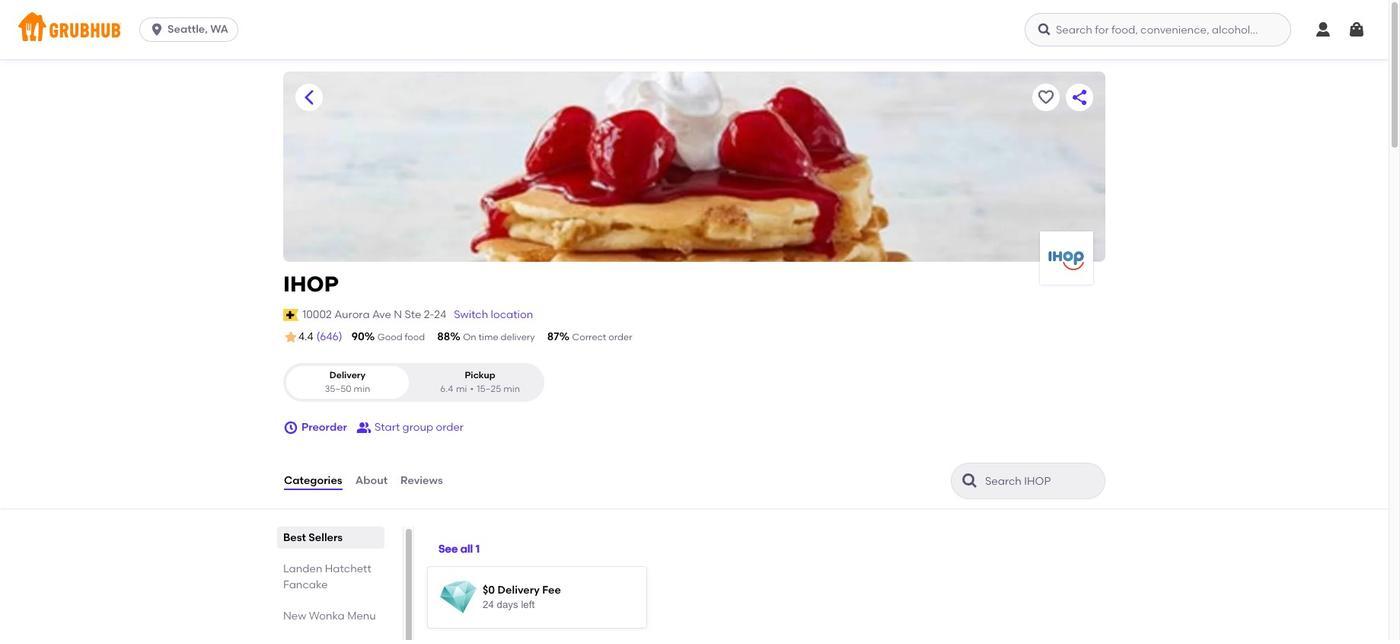 Task type: describe. For each thing, give the bounding box(es) containing it.
min inside delivery 35–50 min
[[354, 384, 370, 394]]

preorder button
[[283, 414, 347, 442]]

good food
[[378, 332, 425, 343]]

35–50
[[325, 384, 352, 394]]

option group containing delivery 35–50 min
[[283, 363, 544, 402]]

svg image inside seattle, wa button
[[149, 22, 165, 37]]

left
[[521, 599, 535, 611]]

switch location button
[[453, 307, 534, 324]]

search icon image
[[961, 472, 979, 490]]

sellers
[[309, 532, 343, 544]]

delivery inside $0 delivery fee 24 days left
[[498, 584, 540, 597]]

rewards image
[[440, 579, 477, 616]]

food
[[405, 332, 425, 343]]

0 vertical spatial order
[[609, 332, 632, 343]]

90
[[352, 330, 365, 343]]

4.4
[[298, 331, 313, 343]]

pickup 6.4 mi • 15–25 min
[[440, 370, 520, 394]]

hatchett
[[325, 563, 371, 576]]

min inside pickup 6.4 mi • 15–25 min
[[503, 384, 520, 394]]

save this restaurant image
[[1037, 88, 1055, 107]]

n
[[394, 308, 402, 321]]

new wonka menu
[[283, 610, 376, 623]]

15–25
[[477, 384, 501, 394]]

switch
[[454, 308, 488, 321]]

start
[[375, 421, 400, 434]]

2-
[[424, 308, 434, 321]]

start group order
[[375, 421, 464, 434]]

1
[[476, 543, 480, 556]]

about
[[355, 474, 388, 487]]

landen
[[283, 563, 322, 576]]

1 horizontal spatial svg image
[[1348, 21, 1366, 39]]

delivery 35–50 min
[[325, 370, 370, 394]]

subscription pass image
[[283, 309, 299, 321]]

group
[[402, 421, 433, 434]]

delivery
[[501, 332, 535, 343]]

delivery inside delivery 35–50 min
[[329, 370, 366, 381]]

save this restaurant button
[[1033, 84, 1060, 111]]

2 horizontal spatial svg image
[[1314, 21, 1333, 39]]

reviews
[[401, 474, 443, 487]]

menu
[[347, 610, 376, 623]]

24 inside 10002 aurora ave n ste 2-24 button
[[434, 308, 446, 321]]

switch location
[[454, 308, 533, 321]]

main navigation navigation
[[0, 0, 1389, 59]]

10002
[[302, 308, 332, 321]]

fee
[[542, 584, 561, 597]]

start group order button
[[356, 414, 464, 442]]

ihop
[[283, 271, 339, 297]]

time
[[479, 332, 499, 343]]

seattle,
[[168, 23, 208, 36]]

correct order
[[572, 332, 632, 343]]

categories button
[[283, 454, 343, 509]]

about button
[[355, 454, 388, 509]]

$0 delivery fee 24 days left
[[483, 584, 561, 611]]

88
[[437, 330, 450, 343]]

see all 1 button
[[439, 536, 480, 564]]

order inside button
[[436, 421, 464, 434]]

star icon image
[[283, 330, 298, 345]]

1 horizontal spatial svg image
[[1037, 22, 1052, 37]]



Task type: locate. For each thing, give the bounding box(es) containing it.
1 horizontal spatial 24
[[483, 599, 494, 611]]

mi
[[456, 384, 467, 394]]

correct
[[572, 332, 606, 343]]

Search IHOP search field
[[984, 474, 1100, 489]]

people icon image
[[356, 420, 372, 436]]

all
[[460, 543, 473, 556]]

Search for food, convenience, alcohol... search field
[[1025, 13, 1291, 46]]

wonka
[[309, 610, 345, 623]]

categories
[[284, 474, 342, 487]]

wa
[[210, 23, 228, 36]]

0 horizontal spatial order
[[436, 421, 464, 434]]

10002 aurora ave n ste 2-24 button
[[302, 307, 447, 324]]

24 down $0
[[483, 599, 494, 611]]

1 vertical spatial delivery
[[498, 584, 540, 597]]

0 horizontal spatial svg image
[[149, 22, 165, 37]]

0 horizontal spatial svg image
[[283, 420, 298, 436]]

svg image
[[1314, 21, 1333, 39], [1037, 22, 1052, 37], [283, 420, 298, 436]]

ste
[[405, 308, 421, 321]]

order right correct
[[609, 332, 632, 343]]

see all 1
[[439, 543, 480, 556]]

delivery up left
[[498, 584, 540, 597]]

seattle, wa button
[[139, 18, 244, 42]]

ihop logo image
[[1040, 231, 1093, 285]]

1 horizontal spatial min
[[503, 384, 520, 394]]

min right 35–50 on the left bottom
[[354, 384, 370, 394]]

•
[[470, 384, 474, 394]]

24 inside $0 delivery fee 24 days left
[[483, 599, 494, 611]]

days
[[497, 599, 518, 611]]

seattle, wa
[[168, 23, 228, 36]]

good
[[378, 332, 403, 343]]

ave
[[372, 308, 391, 321]]

(646)
[[316, 330, 342, 343]]

24
[[434, 308, 446, 321], [483, 599, 494, 611]]

min right 15–25
[[503, 384, 520, 394]]

min
[[354, 384, 370, 394], [503, 384, 520, 394]]

0 vertical spatial delivery
[[329, 370, 366, 381]]

best sellers
[[283, 532, 343, 544]]

svg image
[[1348, 21, 1366, 39], [149, 22, 165, 37]]

landen hatchett fancake
[[283, 563, 371, 592]]

on
[[463, 332, 476, 343]]

see
[[439, 543, 458, 556]]

order right "group"
[[436, 421, 464, 434]]

order
[[609, 332, 632, 343], [436, 421, 464, 434]]

best
[[283, 532, 306, 544]]

svg image inside preorder button
[[283, 420, 298, 436]]

87
[[547, 330, 559, 343]]

preorder
[[302, 421, 347, 434]]

option group
[[283, 363, 544, 402]]

0 horizontal spatial min
[[354, 384, 370, 394]]

0 vertical spatial 24
[[434, 308, 446, 321]]

1 horizontal spatial order
[[609, 332, 632, 343]]

new
[[283, 610, 306, 623]]

location
[[491, 308, 533, 321]]

6.4
[[440, 384, 453, 394]]

on time delivery
[[463, 332, 535, 343]]

24 up 88
[[434, 308, 446, 321]]

1 vertical spatial order
[[436, 421, 464, 434]]

delivery up 35–50 on the left bottom
[[329, 370, 366, 381]]

2 min from the left
[[503, 384, 520, 394]]

share icon image
[[1071, 88, 1089, 107]]

10002 aurora ave n ste 2-24
[[302, 308, 446, 321]]

1 vertical spatial 24
[[483, 599, 494, 611]]

1 horizontal spatial delivery
[[498, 584, 540, 597]]

caret left icon image
[[300, 88, 318, 107]]

aurora
[[334, 308, 370, 321]]

1 min from the left
[[354, 384, 370, 394]]

0 horizontal spatial delivery
[[329, 370, 366, 381]]

fancake
[[283, 579, 328, 592]]

reviews button
[[400, 454, 444, 509]]

pickup
[[465, 370, 496, 381]]

$0
[[483, 584, 495, 597]]

delivery
[[329, 370, 366, 381], [498, 584, 540, 597]]

0 horizontal spatial 24
[[434, 308, 446, 321]]



Task type: vqa. For each thing, say whether or not it's contained in the screenshot.
15–25
yes



